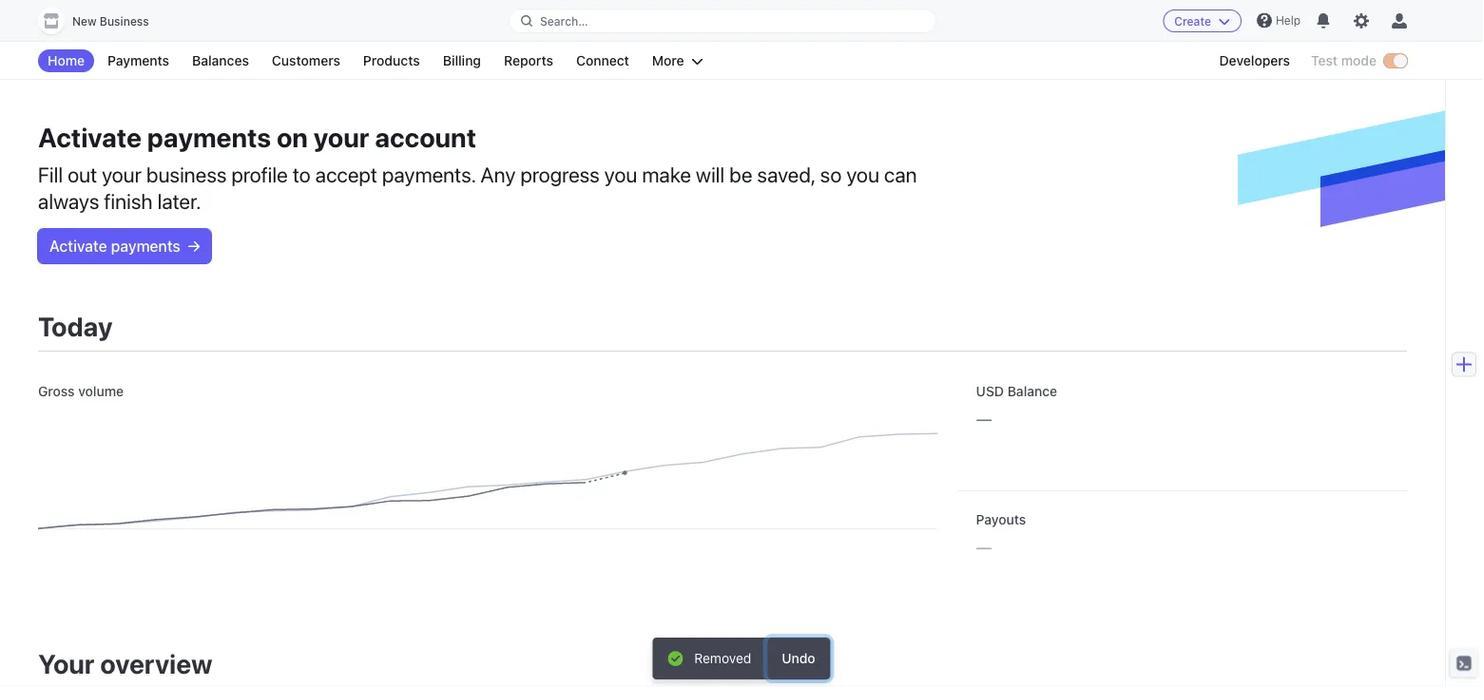 Task type: vqa. For each thing, say whether or not it's contained in the screenshot.
the Any
yes



Task type: locate. For each thing, give the bounding box(es) containing it.
1 you from the left
[[604, 162, 637, 186]]

0 horizontal spatial you
[[604, 162, 637, 186]]

out
[[68, 162, 97, 186]]

usd balance —
[[976, 384, 1057, 429]]

payouts —
[[976, 512, 1026, 558]]

any
[[481, 162, 516, 186]]

payments inside activate payments link
[[111, 237, 180, 255]]

business
[[146, 162, 227, 186]]

profile
[[231, 162, 288, 186]]

Search… text field
[[510, 9, 936, 33]]

your up accept
[[314, 121, 369, 153]]

connect
[[576, 53, 629, 68]]

home
[[48, 53, 85, 68]]

your overview
[[38, 648, 213, 679]]

overview
[[100, 648, 213, 679]]

on
[[277, 121, 308, 153]]

saved,
[[757, 162, 815, 186]]

activate inside activate payments on your account fill out your business profile to accept payments. any progress you make will be saved, so you can always finish later.
[[38, 121, 142, 153]]

1 — from the top
[[976, 407, 992, 429]]

new
[[72, 15, 97, 28]]

test mode
[[1311, 53, 1377, 68]]

1 horizontal spatial you
[[846, 162, 879, 186]]

connect link
[[567, 49, 639, 72]]

1 horizontal spatial your
[[314, 121, 369, 153]]

payments
[[147, 121, 271, 153], [111, 237, 180, 255]]

0 vertical spatial your
[[314, 121, 369, 153]]

accept
[[315, 162, 377, 186]]

you left make on the left of page
[[604, 162, 637, 186]]

you
[[604, 162, 637, 186], [846, 162, 879, 186]]

activate
[[38, 121, 142, 153], [49, 237, 107, 255]]

figure
[[38, 434, 938, 530], [38, 434, 938, 530]]

reports
[[504, 53, 553, 68]]

finish
[[104, 188, 153, 213]]

activate payments on your account fill out your business profile to accept payments. any progress you make will be saved, so you can always finish later.
[[38, 121, 917, 213]]

undo button
[[767, 638, 831, 680]]

new business button
[[38, 8, 168, 34]]

0 horizontal spatial your
[[102, 162, 142, 186]]

payments link
[[98, 49, 179, 72]]

developers link
[[1210, 49, 1300, 72]]

payments
[[108, 53, 169, 68]]

activate up the out
[[38, 121, 142, 153]]

activate inside activate payments link
[[49, 237, 107, 255]]

payments for activate payments on your account fill out your business profile to accept payments. any progress you make will be saved, so you can always finish later.
[[147, 121, 271, 153]]

2 — from the top
[[976, 535, 992, 558]]

1 vertical spatial payments
[[111, 237, 180, 255]]

create button
[[1163, 10, 1242, 32]]

your up finish at left
[[102, 162, 142, 186]]

0 vertical spatial —
[[976, 407, 992, 429]]

so
[[820, 162, 842, 186]]

activate for activate payments on your account fill out your business profile to accept payments. any progress you make will be saved, so you can always finish later.
[[38, 121, 142, 153]]

your
[[314, 121, 369, 153], [102, 162, 142, 186]]

—
[[976, 407, 992, 429], [976, 535, 992, 558]]

payments inside activate payments on your account fill out your business profile to accept payments. any progress you make will be saved, so you can always finish later.
[[147, 121, 271, 153]]

payments up business
[[147, 121, 271, 153]]

balances link
[[183, 49, 259, 72]]

billing link
[[433, 49, 491, 72]]

you right so
[[846, 162, 879, 186]]

test
[[1311, 53, 1338, 68]]

— down 'usd'
[[976, 407, 992, 429]]

0 vertical spatial activate
[[38, 121, 142, 153]]

search…
[[540, 14, 588, 28]]

Search… search field
[[510, 9, 936, 33]]

payments left 'svg' icon
[[111, 237, 180, 255]]

1 vertical spatial —
[[976, 535, 992, 558]]

volume
[[78, 384, 124, 399]]

billing
[[443, 53, 481, 68]]

your
[[38, 648, 95, 679]]

— inside the payouts —
[[976, 535, 992, 558]]

1 vertical spatial activate
[[49, 237, 107, 255]]

— down payouts on the right bottom of page
[[976, 535, 992, 558]]

help button
[[1249, 5, 1308, 36]]

payments.
[[382, 162, 476, 186]]

0 vertical spatial payments
[[147, 121, 271, 153]]

activate down always
[[49, 237, 107, 255]]



Task type: describe. For each thing, give the bounding box(es) containing it.
today
[[38, 310, 113, 342]]

later.
[[157, 188, 201, 213]]

products link
[[354, 49, 429, 72]]

payouts
[[976, 512, 1026, 528]]

— inside usd balance —
[[976, 407, 992, 429]]

gross volume
[[38, 384, 124, 399]]

1 vertical spatial your
[[102, 162, 142, 186]]

gross
[[38, 384, 75, 399]]

home link
[[38, 49, 94, 72]]

products
[[363, 53, 420, 68]]

help
[[1276, 14, 1301, 27]]

customers
[[272, 53, 340, 68]]

reports link
[[494, 49, 563, 72]]

new business
[[72, 15, 149, 28]]

customers link
[[262, 49, 350, 72]]

business
[[100, 15, 149, 28]]

more button
[[643, 49, 713, 72]]

always
[[38, 188, 99, 213]]

fill
[[38, 162, 63, 186]]

will
[[696, 162, 725, 186]]

can
[[884, 162, 917, 186]]

account
[[375, 121, 476, 153]]

mode
[[1341, 53, 1377, 68]]

removed
[[694, 651, 751, 666]]

activate payments
[[49, 237, 180, 255]]

developers
[[1219, 53, 1290, 68]]

svg image
[[188, 241, 199, 252]]

create
[[1174, 14, 1211, 28]]

be
[[729, 162, 752, 186]]

activate payments link
[[38, 229, 211, 263]]

progress
[[520, 162, 600, 186]]

usd
[[976, 384, 1004, 399]]

undo
[[782, 651, 815, 666]]

balance
[[1007, 384, 1057, 399]]

balances
[[192, 53, 249, 68]]

payments for activate payments
[[111, 237, 180, 255]]

to
[[293, 162, 311, 186]]

2 you from the left
[[846, 162, 879, 186]]

activate for activate payments
[[49, 237, 107, 255]]

removed alert dialog
[[652, 638, 831, 680]]

make
[[642, 162, 691, 186]]

more
[[652, 53, 684, 68]]



